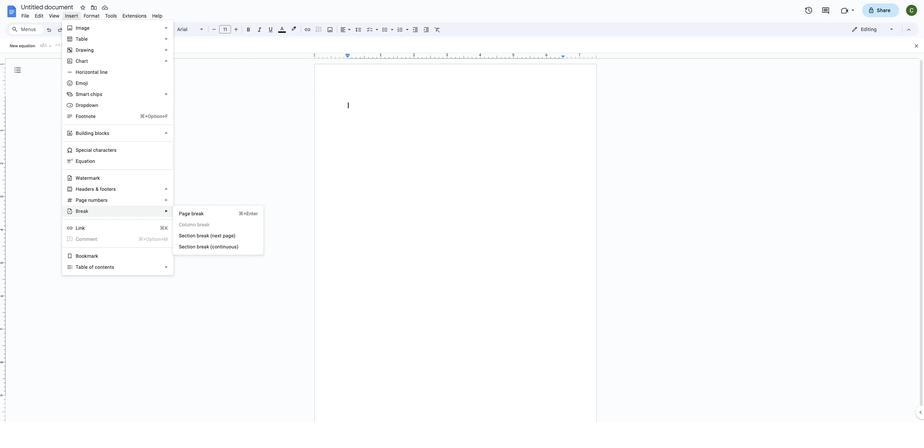 Task type: describe. For each thing, give the bounding box(es) containing it.
t able
[[76, 36, 88, 42]]

ial
[[87, 147, 92, 153]]

h eaders & footers
[[76, 186, 116, 192]]

ookmark
[[79, 253, 98, 259]]

extensions menu item
[[120, 12, 149, 20]]

Rename text field
[[19, 3, 77, 11]]

new equation
[[10, 43, 35, 48]]

ho r izontal line
[[76, 69, 108, 75]]

column brea k
[[179, 222, 210, 227]]

mode and view toolbar
[[846, 22, 914, 36]]

d
[[76, 47, 79, 53]]

section break (continuous)
[[179, 244, 238, 250]]

tools
[[105, 13, 117, 19]]

eaders
[[79, 186, 94, 192]]

extensions
[[122, 13, 147, 19]]

foot n ote
[[76, 114, 96, 119]]

5 ► from the top
[[165, 92, 168, 96]]

drawing d element
[[76, 47, 96, 53]]

column break k element
[[179, 222, 212, 227]]

► for e numbers
[[165, 198, 168, 202]]

► for d rawing
[[165, 48, 168, 52]]

table
[[76, 264, 88, 270]]

rawing
[[79, 47, 94, 53]]

edit
[[35, 13, 43, 19]]

g
[[82, 197, 84, 203]]

line
[[100, 69, 108, 75]]

menu containing p
[[173, 206, 264, 255]]

main toolbar
[[43, 0, 443, 326]]

section break (continuous) w element
[[179, 244, 241, 250]]

0 horizontal spatial k
[[86, 209, 88, 214]]

⌘k
[[160, 225, 168, 231]]

Font size field
[[219, 25, 234, 34]]

chart
[[76, 58, 88, 64]]

insert image image
[[326, 25, 334, 34]]

p age break
[[179, 211, 204, 216]]

⌘k element
[[152, 225, 168, 232]]

e
[[76, 158, 78, 164]]

arial option
[[177, 25, 196, 34]]

equation e element
[[76, 158, 97, 164]]

section for section break (continuous)
[[179, 244, 196, 250]]

page numbers g element
[[76, 197, 110, 203]]

footnote n element
[[76, 114, 98, 119]]

menu containing i
[[45, 20, 173, 422]]

m
[[82, 236, 86, 242]]

section break (next page) v element
[[179, 233, 238, 239]]

brea
[[76, 209, 86, 214]]

pa g e numbers
[[76, 197, 108, 203]]

smart chips z element
[[76, 91, 104, 97]]

content
[[95, 264, 112, 270]]

link l element
[[76, 225, 87, 231]]

b for u
[[76, 130, 79, 136]]

horizontal line r element
[[76, 69, 110, 75]]

editing
[[861, 26, 877, 32]]

brea
[[197, 222, 207, 227]]

file
[[21, 13, 29, 19]]

miscellaneous operations image
[[54, 42, 64, 48]]

pa
[[76, 197, 82, 203]]

b for ookmark
[[76, 253, 79, 259]]

⌘+enter element
[[230, 210, 258, 217]]

&
[[96, 186, 99, 192]]

n
[[86, 114, 88, 119]]

help
[[152, 13, 162, 19]]

ho
[[76, 69, 82, 75]]

⌘+enter
[[239, 211, 258, 216]]

column
[[179, 222, 196, 227]]

dropdown
[[76, 103, 98, 108]]

arial
[[177, 26, 188, 32]]

u
[[79, 130, 82, 136]]

chart q element
[[76, 58, 90, 64]]

break for (continuous)
[[197, 244, 209, 250]]

i mage
[[76, 25, 90, 31]]

Font size text field
[[220, 25, 231, 33]]

format
[[84, 13, 100, 19]]

menu bar inside menu bar 'banner'
[[19, 9, 165, 20]]

left margin image
[[315, 53, 350, 58]]

share button
[[862, 3, 899, 17]]

► for h eaders & footers
[[165, 187, 168, 191]]

highlight color image
[[290, 25, 298, 33]]

edit menu item
[[32, 12, 46, 20]]

mage
[[77, 25, 90, 31]]

l
[[76, 225, 78, 231]]

r
[[82, 69, 84, 75]]

section break (next page)
[[179, 233, 235, 239]]

building blocks u element
[[76, 130, 111, 136]]

c
[[84, 147, 87, 153]]

foot
[[76, 114, 86, 119]]

smart
[[76, 91, 89, 97]]

⌘+option+m element
[[130, 236, 168, 243]]

0 vertical spatial break
[[191, 211, 204, 216]]

t
[[76, 36, 78, 42]]

bookmark b element
[[76, 253, 100, 259]]

brea k
[[76, 209, 88, 214]]

format menu item
[[81, 12, 102, 20]]



Task type: locate. For each thing, give the bounding box(es) containing it.
1 vertical spatial menu item
[[63, 234, 173, 245]]

1 vertical spatial section
[[179, 244, 196, 250]]

editing button
[[847, 24, 899, 35]]

k up section break (next page) v element
[[207, 222, 210, 227]]

Menus field
[[9, 25, 43, 34]]

► for table of content s
[[165, 265, 168, 269]]

b u ilding blocks
[[76, 130, 109, 136]]

► for brea k
[[165, 209, 168, 213]]

menu bar banner
[[0, 0, 924, 422]]

2 vertical spatial break
[[197, 244, 209, 250]]

break
[[191, 211, 204, 216], [197, 233, 209, 239], [197, 244, 209, 250]]

table t element
[[76, 36, 90, 42]]

break k element
[[76, 209, 90, 214]]

(next
[[210, 233, 222, 239]]

chips
[[90, 91, 102, 97]]

0 vertical spatial section
[[179, 233, 196, 239]]

ink
[[78, 225, 85, 231]]

b
[[76, 130, 79, 136], [76, 253, 79, 259]]

menu bar containing file
[[19, 9, 165, 20]]

ote
[[88, 114, 96, 119]]

menu item containing co
[[63, 234, 173, 245]]

break for (next
[[197, 233, 209, 239]]

special characters c element
[[76, 147, 119, 153]]

► for i mage
[[165, 26, 168, 30]]

text color image
[[278, 25, 286, 33]]

⌘+option+f element
[[132, 113, 168, 120]]

e quation
[[76, 158, 95, 164]]

i
[[76, 25, 77, 31]]

share
[[877, 7, 891, 13]]

2 ► from the top
[[165, 37, 168, 41]]

6 ► from the top
[[165, 131, 168, 135]]

insert menu item
[[62, 12, 81, 20]]

d rawing
[[76, 47, 94, 53]]

k inside menu item
[[207, 222, 210, 227]]

(continuous)
[[210, 244, 238, 250]]

watermark
[[76, 175, 100, 181]]

1 b from the top
[[76, 130, 79, 136]]

characters
[[93, 147, 117, 153]]

0 horizontal spatial menu item
[[63, 234, 173, 245]]

10 ► from the top
[[165, 265, 168, 269]]

7 ► from the top
[[165, 187, 168, 191]]

emoji 7 element
[[76, 80, 90, 86]]

right margin image
[[561, 53, 596, 58]]

p
[[179, 211, 182, 216]]

of
[[89, 264, 94, 270]]

application
[[0, 0, 924, 422]]

9 ► from the top
[[165, 209, 168, 213]]

menu item
[[173, 219, 263, 230], [63, 234, 173, 245]]

bottom margin image
[[0, 394, 5, 422]]

blocks
[[95, 130, 109, 136]]

view
[[49, 13, 59, 19]]

3 ► from the top
[[165, 48, 168, 52]]

equations toolbar
[[0, 39, 924, 53]]

1 horizontal spatial menu item
[[173, 219, 263, 230]]

spe
[[76, 147, 84, 153]]

age
[[182, 211, 190, 216]]

0 vertical spatial menu item
[[173, 219, 263, 230]]

menu bar
[[19, 9, 165, 20]]

page break p element
[[179, 211, 206, 216]]

ilding
[[82, 130, 94, 136]]

section for section break (next page)
[[179, 233, 196, 239]]

spe c ial characters
[[76, 147, 117, 153]]

emoji
[[76, 80, 88, 86]]

dropdown 6 element
[[76, 103, 100, 108]]

quation
[[78, 158, 95, 164]]

4 ► from the top
[[165, 59, 168, 63]]

equation
[[19, 43, 35, 48]]

k down e
[[86, 209, 88, 214]]

numbers
[[88, 197, 108, 203]]

e
[[84, 197, 87, 203]]

menu item containing column brea
[[173, 219, 263, 230]]

image i element
[[76, 25, 92, 31]]

watermark j element
[[76, 175, 102, 181]]

b ookmark
[[76, 253, 98, 259]]

character image
[[38, 42, 48, 48]]

footers
[[100, 186, 116, 192]]

break up column break k element
[[191, 211, 204, 216]]

h
[[76, 186, 79, 192]]

1 vertical spatial break
[[197, 233, 209, 239]]

break down section break (next page)
[[197, 244, 209, 250]]

1 section from the top
[[179, 233, 196, 239]]

page)
[[223, 233, 235, 239]]

⌘+option+m
[[138, 236, 168, 242]]

insert
[[65, 13, 78, 19]]

co m ment
[[76, 236, 97, 242]]

0 vertical spatial k
[[86, 209, 88, 214]]

table of contents s element
[[76, 264, 116, 270]]

new equation button
[[8, 41, 37, 51]]

tools menu item
[[102, 12, 120, 20]]

⌘+option+f
[[140, 114, 168, 119]]

1 ► from the top
[[165, 26, 168, 30]]

0 vertical spatial b
[[76, 130, 79, 136]]

able
[[78, 36, 88, 42]]

2 section from the top
[[179, 244, 196, 250]]

izontal
[[84, 69, 99, 75]]

b up table
[[76, 253, 79, 259]]

1 vertical spatial k
[[207, 222, 210, 227]]

l ink
[[76, 225, 85, 231]]

► for t able
[[165, 37, 168, 41]]

► for ilding blocks
[[165, 131, 168, 135]]

b left ilding
[[76, 130, 79, 136]]

help menu item
[[149, 12, 165, 20]]

top margin image
[[0, 64, 5, 99]]

1 horizontal spatial k
[[207, 222, 210, 227]]

file menu item
[[19, 12, 32, 20]]

menu item up the (next
[[173, 219, 263, 230]]

smart chips
[[76, 91, 102, 97]]

headers & footers h element
[[76, 186, 118, 192]]

8 ► from the top
[[165, 198, 168, 202]]

ment
[[86, 236, 97, 242]]

1 vertical spatial b
[[76, 253, 79, 259]]

table of content s
[[76, 264, 114, 270]]

section
[[179, 233, 196, 239], [179, 244, 196, 250]]

break down brea
[[197, 233, 209, 239]]

Star checkbox
[[78, 3, 88, 12]]

comment m element
[[76, 236, 99, 242]]

co
[[76, 236, 82, 242]]

1
[[313, 52, 316, 57]]

application containing share
[[0, 0, 924, 422]]

view menu item
[[46, 12, 62, 20]]

►
[[165, 26, 168, 30], [165, 37, 168, 41], [165, 48, 168, 52], [165, 59, 168, 63], [165, 92, 168, 96], [165, 131, 168, 135], [165, 187, 168, 191], [165, 198, 168, 202], [165, 209, 168, 213], [165, 265, 168, 269]]

2 b from the top
[[76, 253, 79, 259]]

menu item up s
[[63, 234, 173, 245]]

new
[[10, 43, 18, 48]]

menu
[[45, 20, 173, 422], [173, 206, 264, 255]]

line & paragraph spacing image
[[354, 25, 362, 34]]

s
[[112, 264, 114, 270]]



Task type: vqa. For each thing, say whether or not it's contained in the screenshot.
► for Table of content s
yes



